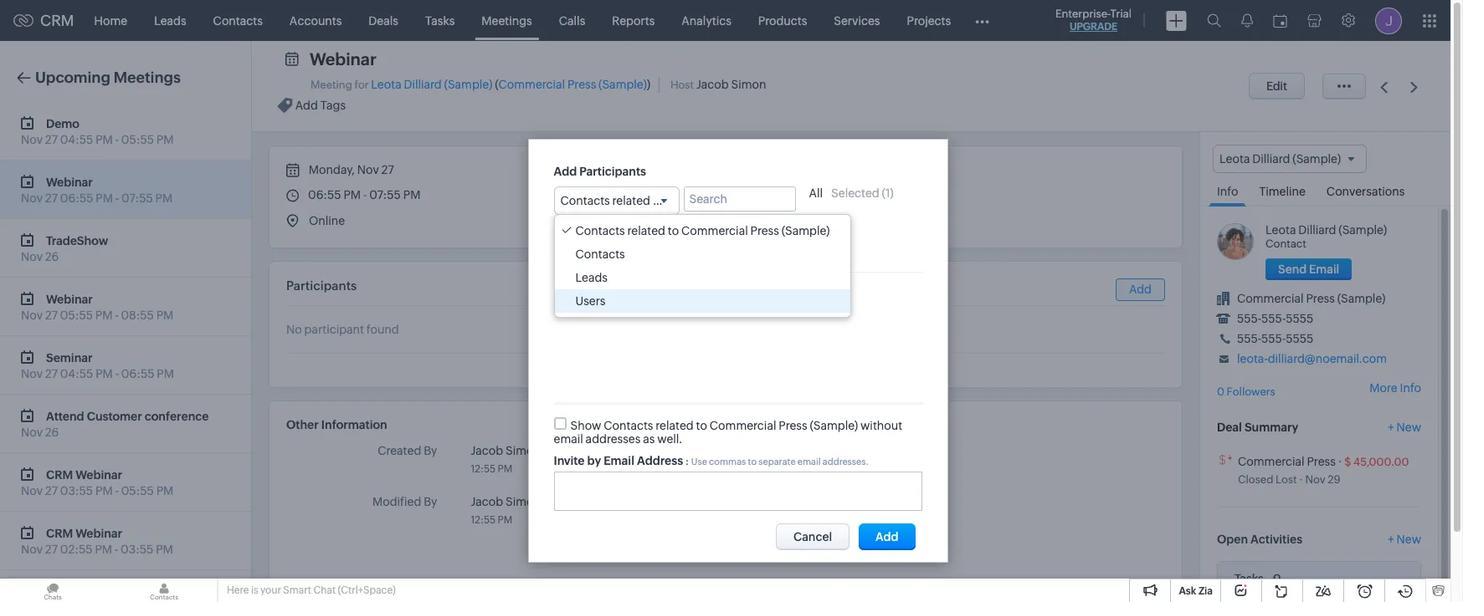 Task type: describe. For each thing, give the bounding box(es) containing it.
mon, 27 nov 2023 12:55 pm for modified by
[[471, 497, 635, 527]]

0 horizontal spatial commercial press (sample) link
[[499, 78, 647, 91]]

attend customer conference nov 26
[[21, 410, 209, 440]]

leota- inside leota dilliard (sample) leota-dilliard@noemail.com
[[598, 249, 629, 263]]

host
[[671, 79, 694, 91]]

(sample) inside show contacts related to commercial press (sample) without email addresses as well.
[[810, 419, 858, 433]]

26 inside attend customer conference nov 26
[[45, 426, 59, 440]]

more info link
[[1370, 382, 1422, 396]]

08:55
[[121, 309, 154, 322]]

lost
[[1276, 474, 1297, 486]]

mon, for created by
[[552, 446, 575, 458]]

0 vertical spatial participants
[[580, 165, 646, 178]]

1
[[886, 186, 890, 200]]

all link
[[809, 186, 823, 200]]

monday, nov 27
[[306, 163, 394, 177]]

dilliard@noemail.com inside leota dilliard (sample) leota-dilliard@noemail.com
[[629, 249, 748, 263]]

27 inside crm webinar nov 27 02:55 pm - 03:55 pm
[[45, 543, 58, 557]]

webinar nov 27 06:55 pm - 07:55 pm
[[21, 175, 173, 205]]

by for modified by
[[424, 496, 437, 509]]

1 vertical spatial leota-
[[1237, 353, 1268, 366]]

crm webinar
[[46, 586, 122, 599]]

05:55 inside demo nov 27 04:55 pm - 05:55 pm
[[121, 133, 154, 147]]

zia
[[1199, 586, 1213, 598]]

selected
[[831, 186, 880, 200]]

1 vertical spatial meetings
[[114, 69, 181, 86]]

nov inside webinar nov 27 06:55 pm - 07:55 pm
[[21, 192, 43, 205]]

commercial press · $ 45,000.00 closed lost · nov 29
[[1238, 455, 1409, 486]]

related inside field
[[612, 194, 650, 207]]

0 vertical spatial info
[[1217, 185, 1239, 199]]

products
[[758, 14, 807, 27]]

- inside "seminar nov 27 04:55 pm - 06:55 pm"
[[115, 368, 119, 381]]

0 followers
[[1217, 386, 1276, 399]]

2 vertical spatial add
[[1129, 283, 1152, 296]]

deal
[[1217, 421, 1242, 434]]

meetings link
[[468, 0, 546, 41]]

meeting
[[311, 79, 352, 91]]

contacts related to commercial press (sample) for contacts related to commercial press (sample) field at the top
[[561, 194, 815, 207]]

2 new from the top
[[1397, 533, 1422, 546]]

all selected ( 1 )
[[809, 186, 894, 200]]

invite by email address : use commas to separate email addresses.
[[554, 454, 869, 468]]

related inside show contacts related to commercial press (sample) without email addresses as well.
[[656, 419, 694, 433]]

12:55 for created by
[[471, 464, 496, 476]]

leota-dilliard@noemail.com link
[[1237, 353, 1387, 366]]

1 horizontal spatial ·
[[1338, 455, 1342, 469]]

enterprise-trial upgrade
[[1056, 8, 1132, 33]]

contacts image
[[111, 579, 217, 603]]

1 5555 from the top
[[1286, 312, 1314, 326]]

ask zia
[[1179, 586, 1213, 598]]

27 inside crm webinar nov 27 03:55 pm - 05:55 pm
[[45, 485, 58, 498]]

nov inside tradeshow nov 26
[[21, 250, 43, 264]]

0 horizontal spatial leota dilliard (sample) link
[[371, 78, 493, 91]]

commercial down search text box
[[682, 224, 748, 238]]

- inside webinar nov 27 06:55 pm - 07:55 pm
[[115, 192, 119, 205]]

tradeshow
[[46, 234, 108, 247]]

press down calls
[[568, 78, 596, 91]]

more info
[[1370, 382, 1422, 396]]

well.
[[657, 433, 683, 446]]

attend
[[46, 410, 84, 423]]

home link
[[81, 0, 141, 41]]

nov inside crm webinar nov 27 02:55 pm - 03:55 pm
[[21, 543, 43, 557]]

Contacts related to Commercial Press (Sample) field
[[554, 186, 815, 215]]

leota-dilliard@noemail.com
[[1237, 353, 1387, 366]]

chats image
[[0, 579, 105, 603]]

(sample) down the all
[[782, 224, 830, 238]]

conference
[[145, 410, 209, 423]]

projects link
[[894, 0, 965, 41]]

conversations
[[1327, 185, 1405, 199]]

29
[[1328, 474, 1341, 486]]

participant
[[304, 323, 364, 337]]

reports link
[[599, 0, 668, 41]]

invite
[[554, 454, 585, 468]]

projects
[[907, 14, 951, 27]]

06:55 pm - 07:55 pm
[[308, 188, 421, 202]]

06:55 inside "seminar nov 27 04:55 pm - 06:55 pm"
[[121, 368, 154, 381]]

users
[[576, 294, 606, 308]]

deals
[[369, 14, 398, 27]]

0 vertical spatial (
[[495, 78, 499, 91]]

analytics link
[[668, 0, 745, 41]]

27 inside webinar nov 27 06:55 pm - 07:55 pm
[[45, 192, 58, 205]]

accounts link
[[276, 0, 355, 41]]

26 inside tradeshow nov 26
[[45, 250, 59, 264]]

online
[[309, 214, 345, 228]]

here is your smart chat (ctrl+space)
[[227, 585, 396, 597]]

services link
[[821, 0, 894, 41]]

show
[[571, 419, 601, 433]]

(sample) inside field
[[767, 194, 815, 207]]

trial
[[1111, 8, 1132, 20]]

to inside show contacts related to commercial press (sample) without email addresses as well.
[[696, 419, 707, 433]]

1 + from the top
[[1388, 421, 1395, 434]]

found
[[367, 323, 399, 337]]

commercial inside commercial press · $ 45,000.00 closed lost · nov 29
[[1238, 455, 1305, 469]]

to inside invite by email address : use commas to separate email addresses.
[[748, 457, 757, 467]]

commercial down the meetings "link"
[[499, 78, 565, 91]]

commercial press (sample)
[[1237, 292, 1386, 306]]

0 vertical spatial simon
[[731, 78, 766, 91]]

0 horizontal spatial ·
[[1300, 474, 1303, 486]]

27 inside demo nov 27 04:55 pm - 05:55 pm
[[45, 133, 58, 147]]

jacob simon for created by
[[471, 445, 541, 458]]

simon for modified by
[[506, 496, 541, 509]]

07:55 inside webinar nov 27 06:55 pm - 07:55 pm
[[121, 192, 153, 205]]

1 vertical spatial related
[[628, 224, 666, 238]]

1 vertical spatial (
[[882, 186, 886, 200]]

0 horizontal spatial dilliard
[[404, 78, 442, 91]]

here
[[227, 585, 249, 597]]

2 + new from the top
[[1388, 533, 1422, 546]]

(sample) down the leota dilliard (sample) contact
[[1338, 292, 1386, 306]]

webinar inside webinar nov 27 05:55 pm - 08:55 pm
[[46, 293, 93, 306]]

- inside crm webinar nov 27 03:55 pm - 05:55 pm
[[115, 485, 119, 498]]

27 inside webinar nov 27 05:55 pm - 08:55 pm
[[45, 309, 58, 322]]

crm link
[[13, 12, 74, 29]]

contacts related to commercial press (sample) for tree containing contacts related to commercial press (sample)
[[576, 224, 830, 238]]

leota for leota dilliard (sample) leota-dilliard@noemail.com
[[598, 232, 629, 245]]

services
[[834, 14, 880, 27]]

without
[[861, 419, 903, 433]]

is
[[251, 585, 258, 597]]

1 horizontal spatial leads
[[576, 271, 608, 284]]

leota dilliard (sample) leota-dilliard@noemail.com
[[598, 232, 748, 263]]

email inside invite by email address : use commas to separate email addresses.
[[798, 457, 821, 467]]

27 down show
[[577, 446, 588, 458]]

- down the monday, nov 27
[[363, 188, 367, 202]]

upcoming meetings
[[35, 69, 181, 86]]

02:55
[[60, 543, 93, 557]]

addresses.
[[823, 457, 869, 467]]

press down search text box
[[751, 224, 779, 238]]

2 5555 from the top
[[1286, 333, 1314, 346]]

(ctrl+space)
[[338, 585, 396, 597]]

2023 for modified by
[[611, 497, 635, 509]]

0 vertical spatial jacob
[[697, 78, 729, 91]]

other information
[[286, 419, 387, 432]]

separate
[[759, 457, 796, 467]]

followers
[[1227, 386, 1276, 399]]

tasks
[[425, 14, 455, 27]]

host jacob simon
[[671, 78, 766, 91]]

webinar up meeting
[[310, 49, 377, 69]]

deals link
[[355, 0, 412, 41]]

modified
[[373, 496, 421, 509]]

- inside crm webinar nov 27 02:55 pm - 03:55 pm
[[115, 543, 118, 557]]

1 vertical spatial commercial press (sample) link
[[1237, 292, 1386, 306]]

smart
[[283, 585, 311, 597]]

0 horizontal spatial participants
[[286, 279, 357, 293]]

0 horizontal spatial leota
[[371, 78, 402, 91]]

calls
[[559, 14, 585, 27]]

leota dilliard (sample) link for leota dilliard (sample) contact
[[1266, 224, 1387, 237]]

open activities
[[1217, 533, 1303, 546]]

seminar
[[46, 351, 93, 365]]

press up leota-dilliard@noemail.com link
[[1306, 292, 1335, 306]]



Task type: vqa. For each thing, say whether or not it's contained in the screenshot.


Task type: locate. For each thing, give the bounding box(es) containing it.
03:55 up crm webinar link
[[121, 543, 154, 557]]

1 new from the top
[[1397, 421, 1422, 434]]

( down the meetings "link"
[[495, 78, 499, 91]]

1 by from the top
[[424, 445, 437, 458]]

commas
[[709, 457, 746, 467]]

show contacts related to commercial press (sample) without email addresses as well.
[[554, 419, 903, 446]]

email inside show contacts related to commercial press (sample) without email addresses as well.
[[554, 433, 583, 446]]

meeting for leota dilliard (sample) ( commercial press (sample) )
[[311, 78, 651, 91]]

crm webinar link
[[8, 584, 243, 603]]

mon, down invite
[[552, 497, 575, 509]]

1 vertical spatial 555-555-5555
[[1237, 333, 1314, 346]]

1 horizontal spatial dilliard
[[631, 232, 669, 245]]

crm for crm
[[40, 12, 74, 29]]

+ new down 45,000.00
[[1388, 533, 1422, 546]]

0 horizontal spatial 07:55
[[121, 192, 153, 205]]

1 horizontal spatial )
[[890, 186, 894, 200]]

contacts inside show contacts related to commercial press (sample) without email addresses as well.
[[604, 419, 653, 433]]

05:55 up webinar nov 27 06:55 pm - 07:55 pm
[[121, 133, 154, 147]]

1 horizontal spatial leota-
[[1237, 353, 1268, 366]]

contacts related to commercial press (sample) inside field
[[561, 194, 815, 207]]

0 horizontal spatial dilliard@noemail.com
[[629, 249, 748, 263]]

1 vertical spatial new
[[1397, 533, 1422, 546]]

2 horizontal spatial 06:55
[[308, 188, 341, 202]]

mon, 27 nov 2023 12:55 pm down show
[[471, 446, 635, 476]]

1 vertical spatial 05:55
[[60, 309, 93, 322]]

0 vertical spatial ·
[[1338, 455, 1342, 469]]

0 vertical spatial mon, 27 nov 2023 12:55 pm
[[471, 446, 635, 476]]

1 horizontal spatial dilliard@noemail.com
[[1268, 353, 1387, 366]]

04:55
[[60, 133, 93, 147], [60, 368, 93, 381]]

cancel
[[794, 531, 832, 544]]

by
[[587, 454, 601, 468]]

contact
[[1266, 238, 1307, 250]]

04:55 for demo
[[60, 133, 93, 147]]

(sample) left host
[[599, 78, 647, 91]]

jacob for modified by
[[471, 496, 503, 509]]

2 horizontal spatial leota dilliard (sample) link
[[1266, 224, 1387, 237]]

leota dilliard (sample) link down contacts related to commercial press (sample) field at the top
[[598, 232, 720, 246]]

0 vertical spatial by
[[424, 445, 437, 458]]

crm for crm webinar
[[46, 586, 73, 599]]

(sample) inside leota dilliard (sample) leota-dilliard@noemail.com
[[671, 232, 720, 245]]

to up leota dilliard (sample) leota-dilliard@noemail.com
[[653, 194, 664, 207]]

1 horizontal spatial info
[[1400, 382, 1422, 396]]

conversations link
[[1319, 173, 1414, 206]]

1 vertical spatial + new
[[1388, 533, 1422, 546]]

commercial inside contacts related to commercial press (sample) field
[[666, 194, 733, 207]]

contacts related to commercial press (sample) up leota dilliard (sample) leota-dilliard@noemail.com
[[561, 194, 815, 207]]

chat
[[313, 585, 336, 597]]

previous record image
[[1381, 82, 1388, 93]]

leota up users
[[598, 232, 629, 245]]

leads up users
[[576, 271, 608, 284]]

2 vertical spatial 05:55
[[121, 485, 154, 498]]

crm down attend
[[46, 468, 73, 482]]

- right 02:55
[[115, 543, 118, 557]]

0 vertical spatial + new
[[1388, 421, 1422, 434]]

1 vertical spatial info
[[1400, 382, 1422, 396]]

1 26 from the top
[[45, 250, 59, 264]]

next record image
[[1411, 82, 1422, 93]]

0 horizontal spatial email
[[554, 433, 583, 446]]

- left 08:55
[[115, 309, 119, 322]]

1 vertical spatial mon, 27 nov 2023 12:55 pm
[[471, 497, 635, 527]]

dilliard@noemail.com
[[629, 249, 748, 263], [1268, 353, 1387, 366]]

0 vertical spatial 12:55
[[471, 464, 496, 476]]

1 horizontal spatial meetings
[[482, 14, 532, 27]]

0 vertical spatial +
[[1388, 421, 1395, 434]]

$
[[1345, 456, 1352, 469]]

dilliard for leota dilliard (sample) leota-dilliard@noemail.com
[[631, 232, 669, 245]]

press inside show contacts related to commercial press (sample) without email addresses as well.
[[779, 419, 808, 433]]

1 vertical spatial simon
[[506, 445, 541, 458]]

webinar inside webinar nov 27 06:55 pm - 07:55 pm
[[46, 175, 93, 189]]

26
[[45, 250, 59, 264], [45, 426, 59, 440]]

deal summary
[[1217, 421, 1299, 434]]

dilliard@noemail.com down commercial press (sample)
[[1268, 353, 1387, 366]]

other
[[286, 419, 319, 432]]

04:55 down seminar
[[60, 368, 93, 381]]

0 vertical spatial 05:55
[[121, 133, 154, 147]]

2023 down addresses
[[611, 446, 635, 458]]

leads
[[154, 14, 186, 27], [576, 271, 608, 284]]

04:55 for seminar
[[60, 368, 93, 381]]

press up 29
[[1307, 455, 1336, 469]]

to down contacts related to commercial press (sample) field at the top
[[668, 224, 679, 238]]

2 555-555-5555 from the top
[[1237, 333, 1314, 346]]

- up webinar nov 27 06:55 pm - 07:55 pm
[[115, 133, 119, 147]]

tradeshow nov 26
[[21, 234, 108, 264]]

2 by from the top
[[424, 496, 437, 509]]

add link
[[1116, 279, 1165, 301]]

as
[[643, 433, 655, 446]]

1 horizontal spatial leota dilliard (sample) link
[[598, 232, 720, 246]]

add tags
[[295, 99, 346, 112]]

0 vertical spatial contacts related to commercial press (sample)
[[561, 194, 815, 207]]

1 horizontal spatial commercial press (sample) link
[[1237, 292, 1386, 306]]

nov inside "seminar nov 27 04:55 pm - 06:55 pm"
[[21, 368, 43, 381]]

leota for leota dilliard (sample) contact
[[1266, 224, 1296, 237]]

- down demo nov 27 04:55 pm - 05:55 pm
[[115, 192, 119, 205]]

(sample) left selected
[[767, 194, 815, 207]]

0 vertical spatial email
[[554, 433, 583, 446]]

press up separate
[[779, 419, 808, 433]]

new down 45,000.00
[[1397, 533, 1422, 546]]

07:55 down the monday, nov 27
[[369, 188, 401, 202]]

0 vertical spatial new
[[1397, 421, 1422, 434]]

0 vertical spatial mon,
[[552, 446, 575, 458]]

1 horizontal spatial participants
[[580, 165, 646, 178]]

27 up 06:55 pm - 07:55 pm
[[381, 163, 394, 177]]

( right selected
[[882, 186, 886, 200]]

commercial press (sample) link up leota-dilliard@noemail.com link
[[1237, 292, 1386, 306]]

2 mon, 27 nov 2023 12:55 pm from the top
[[471, 497, 635, 527]]

1 horizontal spatial 03:55
[[121, 543, 154, 557]]

1 04:55 from the top
[[60, 133, 93, 147]]

nov inside webinar nov 27 05:55 pm - 08:55 pm
[[21, 309, 43, 322]]

leota inside leota dilliard (sample) leota-dilliard@noemail.com
[[598, 232, 629, 245]]

info link
[[1209, 173, 1247, 207]]

555-555-5555 down commercial press (sample)
[[1237, 312, 1314, 326]]

mon, 27 nov 2023 12:55 pm for created by
[[471, 446, 635, 476]]

+ new down more info
[[1388, 421, 1422, 434]]

2023
[[611, 446, 635, 458], [611, 497, 635, 509]]

0 vertical spatial meetings
[[482, 14, 532, 27]]

dilliard
[[404, 78, 442, 91], [1299, 224, 1337, 237], [631, 232, 669, 245]]

home
[[94, 14, 127, 27]]

crm down 02:55
[[46, 586, 73, 599]]

addresses
[[586, 433, 641, 446]]

1 vertical spatial ·
[[1300, 474, 1303, 486]]

45,000.00
[[1354, 456, 1409, 469]]

demo
[[46, 117, 79, 130]]

simon for created by
[[506, 445, 541, 458]]

1 jacob simon from the top
[[471, 445, 541, 458]]

2 2023 from the top
[[611, 497, 635, 509]]

leota dilliard (sample) contact
[[1266, 224, 1387, 250]]

2 mon, from the top
[[552, 497, 575, 509]]

1 vertical spatial dilliard@noemail.com
[[1268, 353, 1387, 366]]

address
[[637, 454, 683, 468]]

0 horizontal spatial info
[[1217, 185, 1239, 199]]

cancel link
[[776, 524, 850, 551]]

crm for crm webinar nov 27 03:55 pm - 05:55 pm
[[46, 468, 73, 482]]

tree containing contacts related to commercial press (sample)
[[555, 215, 851, 317]]

leota- up the followers
[[1237, 353, 1268, 366]]

webinar
[[310, 49, 377, 69], [46, 175, 93, 189], [46, 293, 93, 306], [76, 468, 122, 482], [76, 527, 122, 540], [76, 586, 122, 599]]

1 555-555-5555 from the top
[[1237, 312, 1314, 326]]

nov
[[21, 133, 43, 147], [357, 163, 379, 177], [21, 192, 43, 205], [21, 250, 43, 264], [21, 309, 43, 322], [21, 368, 43, 381], [21, 426, 43, 440], [590, 446, 609, 458], [1306, 474, 1326, 486], [21, 485, 43, 498], [590, 497, 609, 509], [21, 543, 43, 557]]

2 vertical spatial simon
[[506, 496, 541, 509]]

tags
[[320, 99, 346, 112]]

04:55 inside "seminar nov 27 04:55 pm - 06:55 pm"
[[60, 368, 93, 381]]

2 jacob simon from the top
[[471, 496, 541, 509]]

for
[[355, 79, 369, 91]]

0
[[1217, 386, 1225, 399]]

leads link
[[141, 0, 200, 41]]

press inside contacts related to commercial press (sample) field
[[736, 194, 764, 207]]

leota dilliard (sample) link up contact on the right of page
[[1266, 224, 1387, 237]]

+ up 45,000.00
[[1388, 421, 1395, 434]]

use
[[691, 457, 707, 467]]

1 vertical spatial leads
[[576, 271, 608, 284]]

commercial down contact on the right of page
[[1237, 292, 1304, 306]]

0 vertical spatial 5555
[[1286, 312, 1314, 326]]

all
[[809, 186, 823, 200]]

mon, left by
[[552, 446, 575, 458]]

nov inside crm webinar nov 27 03:55 pm - 05:55 pm
[[21, 485, 43, 498]]

5555 down commercial press (sample)
[[1286, 312, 1314, 326]]

crm webinar nov 27 03:55 pm - 05:55 pm
[[21, 468, 174, 498]]

created by
[[378, 445, 437, 458]]

27 inside "seminar nov 27 04:55 pm - 06:55 pm"
[[45, 368, 58, 381]]

0 horizontal spatial add
[[295, 99, 318, 112]]

2 vertical spatial jacob
[[471, 496, 503, 509]]

email
[[604, 454, 635, 468]]

12:55 for modified by
[[471, 515, 496, 527]]

jacob right "created by"
[[471, 445, 503, 458]]

05:55 up seminar
[[60, 309, 93, 322]]

nov inside demo nov 27 04:55 pm - 05:55 pm
[[21, 133, 43, 147]]

(sample) down conversations
[[1339, 224, 1387, 237]]

add for tags
[[295, 99, 318, 112]]

participants up the participant
[[286, 279, 357, 293]]

by for created by
[[424, 445, 437, 458]]

signals element
[[1232, 0, 1263, 41]]

no
[[286, 323, 302, 337]]

1 vertical spatial participants
[[286, 279, 357, 293]]

commercial press link
[[1238, 455, 1336, 469]]

1 vertical spatial 04:55
[[60, 368, 93, 381]]

) right selected
[[890, 186, 894, 200]]

2 + from the top
[[1388, 533, 1395, 546]]

tree
[[555, 215, 851, 317]]

+ down 45,000.00
[[1388, 533, 1395, 546]]

1 vertical spatial add
[[554, 165, 577, 178]]

0 vertical spatial 2023
[[611, 446, 635, 458]]

webinar inside crm webinar nov 27 02:55 pm - 03:55 pm
[[76, 527, 122, 540]]

participants up contacts related to commercial press (sample) field at the top
[[580, 165, 646, 178]]

1 horizontal spatial email
[[798, 457, 821, 467]]

jacob right host
[[697, 78, 729, 91]]

pm
[[96, 133, 113, 147], [156, 133, 174, 147], [344, 188, 361, 202], [403, 188, 421, 202], [96, 192, 113, 205], [155, 192, 173, 205], [95, 309, 113, 322], [156, 309, 174, 322], [96, 368, 113, 381], [157, 368, 174, 381], [498, 464, 513, 476], [95, 485, 113, 498], [156, 485, 174, 498], [498, 515, 513, 527], [95, 543, 112, 557], [156, 543, 173, 557]]

06:55 up tradeshow
[[60, 192, 93, 205]]

26 down attend
[[45, 426, 59, 440]]

· left $
[[1338, 455, 1342, 469]]

1 vertical spatial contacts related to commercial press (sample)
[[576, 224, 830, 238]]

1 + new from the top
[[1388, 421, 1422, 434]]

- up crm webinar nov 27 02:55 pm - 03:55 pm
[[115, 485, 119, 498]]

1 mon, from the top
[[552, 446, 575, 458]]

to inside contacts related to commercial press (sample) field
[[653, 194, 664, 207]]

meetings inside "link"
[[482, 14, 532, 27]]

0 vertical spatial jacob simon
[[471, 445, 541, 458]]

(sample) up addresses.
[[810, 419, 858, 433]]

0 vertical spatial 555-555-5555
[[1237, 312, 1314, 326]]

crm for crm webinar nov 27 02:55 pm - 03:55 pm
[[46, 527, 73, 540]]

(sample) down tasks link
[[444, 78, 493, 91]]

0 vertical spatial add
[[295, 99, 318, 112]]

0 horizontal spatial meetings
[[114, 69, 181, 86]]

None button
[[1249, 73, 1305, 100], [1266, 259, 1352, 281], [859, 524, 916, 551], [1249, 73, 1305, 100], [1266, 259, 1352, 281], [859, 524, 916, 551]]

0 vertical spatial 04:55
[[60, 133, 93, 147]]

27 up seminar
[[45, 309, 58, 322]]

27 down by
[[577, 497, 588, 509]]

by right created
[[424, 445, 437, 458]]

dilliard inside the leota dilliard (sample) contact
[[1299, 224, 1337, 237]]

0 vertical spatial dilliard@noemail.com
[[629, 249, 748, 263]]

contacts related to commercial press (sample) inside tree
[[576, 224, 830, 238]]

dilliard down contacts related to commercial press (sample) field at the top
[[631, 232, 669, 245]]

27 down seminar
[[45, 368, 58, 381]]

commercial up leota dilliard (sample) leota-dilliard@noemail.com
[[666, 194, 733, 207]]

0 vertical spatial 03:55
[[60, 485, 93, 498]]

03:55 inside crm webinar nov 27 02:55 pm - 03:55 pm
[[121, 543, 154, 557]]

your
[[260, 585, 281, 597]]

mon, 27 nov 2023 12:55 pm down invite
[[471, 497, 635, 527]]

0 vertical spatial 26
[[45, 250, 59, 264]]

crm inside crm webinar nov 27 02:55 pm - 03:55 pm
[[46, 527, 73, 540]]

1 vertical spatial +
[[1388, 533, 1395, 546]]

0 horizontal spatial 03:55
[[60, 485, 93, 498]]

1 vertical spatial 12:55
[[471, 515, 496, 527]]

jacob for created by
[[471, 445, 503, 458]]

1 vertical spatial by
[[424, 496, 437, 509]]

dilliard inside leota dilliard (sample) leota-dilliard@noemail.com
[[631, 232, 669, 245]]

2 12:55 from the top
[[471, 515, 496, 527]]

commercial up 'lost' in the bottom of the page
[[1238, 455, 1305, 469]]

press inside commercial press · $ 45,000.00 closed lost · nov 29
[[1307, 455, 1336, 469]]

2 horizontal spatial add
[[1129, 283, 1152, 296]]

)
[[647, 78, 651, 91], [890, 186, 894, 200]]

0 vertical spatial leads
[[154, 14, 186, 27]]

crm up 02:55
[[46, 527, 73, 540]]

jacob
[[697, 78, 729, 91], [471, 445, 503, 458], [471, 496, 503, 509]]

participants
[[580, 165, 646, 178], [286, 279, 357, 293]]

1 vertical spatial 26
[[45, 426, 59, 440]]

signals image
[[1242, 13, 1253, 28]]

2 vertical spatial related
[[656, 419, 694, 433]]

03:55 inside crm webinar nov 27 03:55 pm - 05:55 pm
[[60, 485, 93, 498]]

open
[[1217, 533, 1248, 546]]

1 vertical spatial mon,
[[552, 497, 575, 509]]

info right more
[[1400, 382, 1422, 396]]

webinar up 02:55
[[76, 527, 122, 540]]

meetings
[[482, 14, 532, 27], [114, 69, 181, 86]]

(sample) inside the leota dilliard (sample) contact
[[1339, 224, 1387, 237]]

contacts inside field
[[561, 194, 610, 207]]

06:55 inside webinar nov 27 06:55 pm - 07:55 pm
[[60, 192, 93, 205]]

05:55 up crm webinar nov 27 02:55 pm - 03:55 pm
[[121, 485, 154, 498]]

1 horizontal spatial 07:55
[[369, 188, 401, 202]]

webinar inside crm webinar nov 27 03:55 pm - 05:55 pm
[[76, 468, 122, 482]]

leota- up users
[[598, 249, 629, 263]]

1 horizontal spatial (
[[882, 186, 886, 200]]

1 mon, 27 nov 2023 12:55 pm from the top
[[471, 446, 635, 476]]

0 horizontal spatial (
[[495, 78, 499, 91]]

leads right home
[[154, 14, 186, 27]]

(sample) down contacts related to commercial press (sample) field at the top
[[671, 232, 720, 245]]

2 horizontal spatial dilliard
[[1299, 224, 1337, 237]]

commercial inside show contacts related to commercial press (sample) without email addresses as well.
[[710, 419, 776, 433]]

jacob simon for modified by
[[471, 496, 541, 509]]

meetings down leads link
[[114, 69, 181, 86]]

1 vertical spatial 5555
[[1286, 333, 1314, 346]]

1 vertical spatial 03:55
[[121, 543, 154, 557]]

enterprise-
[[1056, 8, 1111, 20]]

seminar nov 27 04:55 pm - 06:55 pm
[[21, 351, 174, 381]]

05:55 inside webinar nov 27 05:55 pm - 08:55 pm
[[60, 309, 93, 322]]

meetings left calls link
[[482, 14, 532, 27]]

related right as
[[656, 419, 694, 433]]

2 26 from the top
[[45, 426, 59, 440]]

5555
[[1286, 312, 1314, 326], [1286, 333, 1314, 346]]

mon, 27 nov 2023 12:55 pm
[[471, 446, 635, 476], [471, 497, 635, 527]]

27 down "demo"
[[45, 133, 58, 147]]

commercial press (sample) link down calls link
[[499, 78, 647, 91]]

leota dilliard (sample) link for leota dilliard (sample) leota-dilliard@noemail.com
[[598, 232, 720, 246]]

04:55 down "demo"
[[60, 133, 93, 147]]

05:55 inside crm webinar nov 27 03:55 pm - 05:55 pm
[[121, 485, 154, 498]]

0 horizontal spatial 06:55
[[60, 192, 93, 205]]

2 horizontal spatial leota
[[1266, 224, 1296, 237]]

related down contacts related to commercial press (sample) field at the top
[[628, 224, 666, 238]]

2 04:55 from the top
[[60, 368, 93, 381]]

contacts related to commercial press (sample) down contacts related to commercial press (sample) field at the top
[[576, 224, 830, 238]]

04:55 inside demo nov 27 04:55 pm - 05:55 pm
[[60, 133, 93, 147]]

1 vertical spatial 2023
[[611, 497, 635, 509]]

webinar nov 27 05:55 pm - 08:55 pm
[[21, 293, 174, 322]]

555-555-5555 up leota-dilliard@noemail.com at bottom right
[[1237, 333, 1314, 346]]

) left host
[[647, 78, 651, 91]]

upgrade
[[1070, 21, 1118, 33]]

email
[[554, 433, 583, 446], [798, 457, 821, 467]]

06:55 up customer
[[121, 368, 154, 381]]

info
[[1217, 185, 1239, 199], [1400, 382, 1422, 396]]

0 vertical spatial )
[[647, 78, 651, 91]]

1 12:55 from the top
[[471, 464, 496, 476]]

- inside webinar nov 27 05:55 pm - 08:55 pm
[[115, 309, 119, 322]]

leota inside the leota dilliard (sample) contact
[[1266, 224, 1296, 237]]

leota up contact on the right of page
[[1266, 224, 1296, 237]]

webinar down tradeshow nov 26
[[46, 293, 93, 306]]

leota right for
[[371, 78, 402, 91]]

press left all link
[[736, 194, 764, 207]]

mon, for modified by
[[552, 497, 575, 509]]

1 vertical spatial )
[[890, 186, 894, 200]]

nov inside commercial press · $ 45,000.00 closed lost · nov 29
[[1306, 474, 1326, 486]]

06:55 up the 'online'
[[308, 188, 341, 202]]

0 vertical spatial related
[[612, 194, 650, 207]]

webinar down 02:55
[[76, 586, 122, 599]]

Search text field
[[684, 186, 796, 211]]

+ new link
[[1388, 421, 1422, 443]]

dilliard for leota dilliard (sample) contact
[[1299, 224, 1337, 237]]

related down add participants
[[612, 194, 650, 207]]

email right separate
[[798, 457, 821, 467]]

- up customer
[[115, 368, 119, 381]]

activities
[[1251, 533, 1303, 546]]

2023 for created by
[[611, 446, 635, 458]]

1 horizontal spatial leota
[[598, 232, 629, 245]]

add for participants
[[554, 165, 577, 178]]

accounts
[[290, 14, 342, 27]]

nov inside attend customer conference nov 26
[[21, 426, 43, 440]]

:
[[685, 455, 689, 468]]

webinar down attend customer conference nov 26
[[76, 468, 122, 482]]

press
[[568, 78, 596, 91], [736, 194, 764, 207], [751, 224, 779, 238], [1306, 292, 1335, 306], [779, 419, 808, 433], [1307, 455, 1336, 469]]

crm webinar nov 27 02:55 pm - 03:55 pm
[[21, 527, 173, 557]]

to
[[653, 194, 664, 207], [668, 224, 679, 238], [696, 419, 707, 433], [748, 457, 757, 467]]

1 2023 from the top
[[611, 446, 635, 458]]

1 horizontal spatial 06:55
[[121, 368, 154, 381]]

crm inside crm webinar nov 27 03:55 pm - 05:55 pm
[[46, 468, 73, 482]]

0 vertical spatial commercial press (sample) link
[[499, 78, 647, 91]]

new down more info
[[1397, 421, 1422, 434]]

0 horizontal spatial leads
[[154, 14, 186, 27]]

1 vertical spatial jacob simon
[[471, 496, 541, 509]]

1 vertical spatial jacob
[[471, 445, 503, 458]]

timeline
[[1260, 185, 1306, 199]]

customer
[[87, 410, 142, 423]]

0 horizontal spatial )
[[647, 78, 651, 91]]

reports
[[612, 14, 655, 27]]

2023 down email
[[611, 497, 635, 509]]

- inside demo nov 27 04:55 pm - 05:55 pm
[[115, 133, 119, 147]]

07:55
[[369, 188, 401, 202], [121, 192, 153, 205]]



